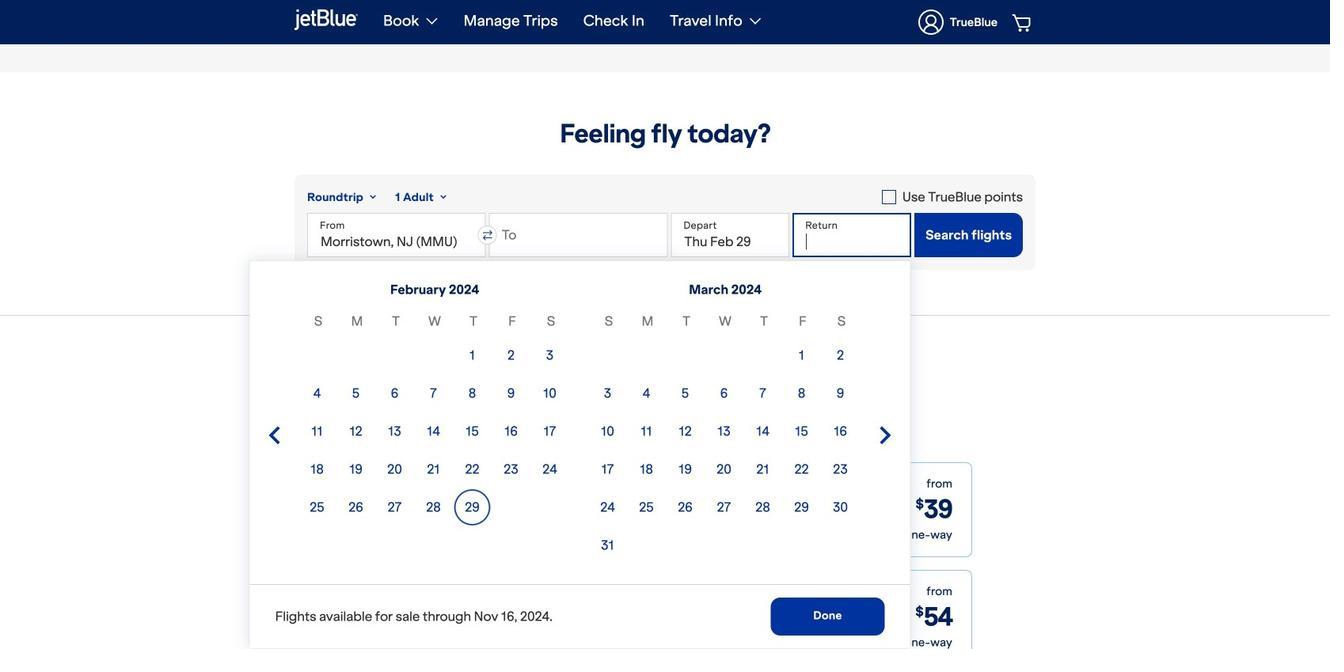 Task type: describe. For each thing, give the bounding box(es) containing it.
Return Press DOWN ARROW key to select available dates field
[[793, 213, 912, 257]]

chicago image
[[359, 571, 497, 649]]



Task type: vqa. For each thing, say whether or not it's contained in the screenshot.
External Link should open in a new window operated by external parties and may not conform to the same accessibility policies as JetBlue. icon
no



Task type: locate. For each thing, give the bounding box(es) containing it.
jetblue image
[[295, 7, 358, 32]]

previous month image
[[265, 426, 284, 445]]

next month image
[[876, 426, 895, 445]]

boston image
[[359, 463, 497, 557]]

shopping cart (empty) image
[[1013, 13, 1034, 32]]

None checkbox
[[882, 188, 1023, 207]]

navigation
[[371, 0, 1036, 44]]

None text field
[[489, 213, 668, 257]]

opens modal on same screen image
[[594, 532, 606, 541], [597, 532, 606, 541], [594, 640, 606, 649], [597, 640, 606, 649]]

None text field
[[307, 213, 486, 257]]

Depart Press DOWN ARROW key to select available dates field
[[671, 213, 790, 257]]



